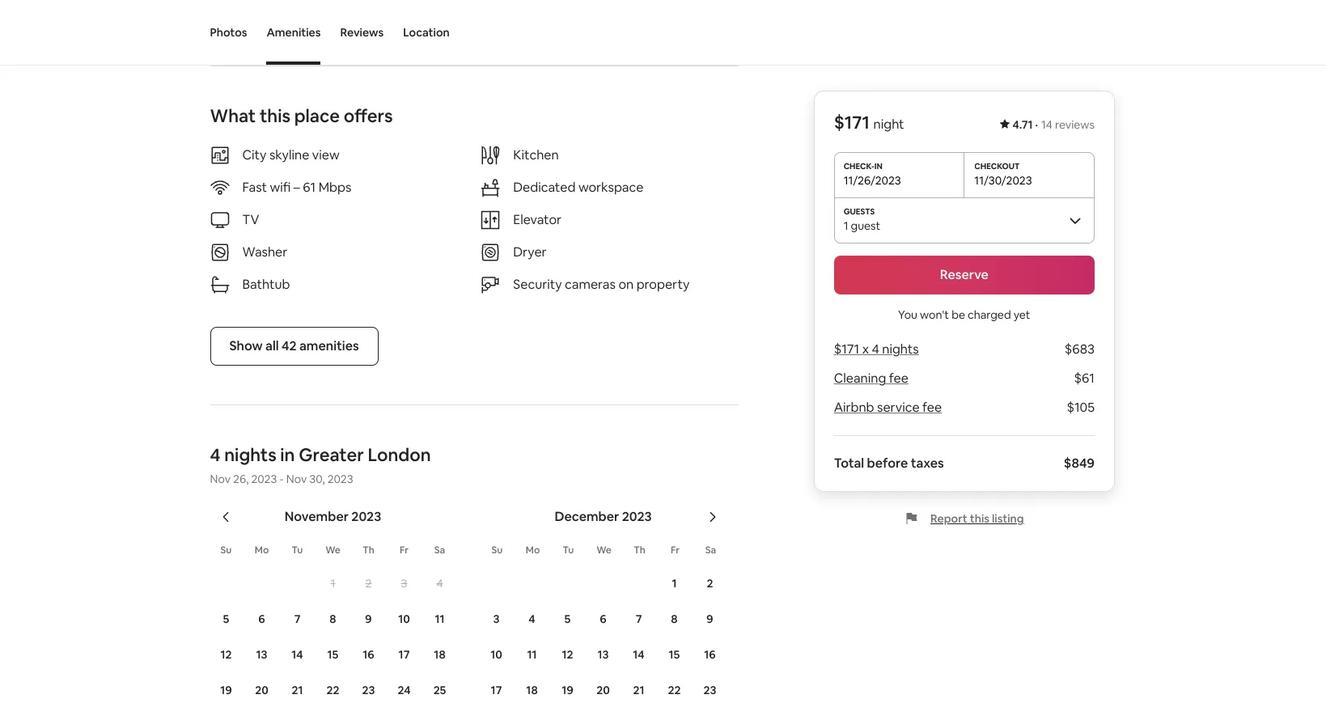 Task type: describe. For each thing, give the bounding box(es) containing it.
2 7 button from the left
[[621, 603, 657, 637]]

night
[[874, 116, 905, 133]]

1 button for november 2023
[[315, 567, 351, 601]]

on
[[619, 276, 634, 293]]

10 for right 10 button
[[491, 648, 502, 662]]

reviews
[[340, 25, 384, 40]]

1 15 button from the left
[[315, 638, 351, 672]]

0 horizontal spatial 14
[[292, 648, 303, 662]]

show all 42 amenities button
[[210, 327, 379, 366]]

reserve
[[941, 266, 989, 283]]

2 5 button from the left
[[550, 603, 586, 637]]

2 6 button from the left
[[586, 603, 621, 637]]

1 we from the left
[[326, 544, 341, 557]]

1 su from the left
[[221, 544, 232, 557]]

1 8 from the left
[[330, 612, 336, 627]]

fast wifi – 61 mbps
[[242, 179, 352, 196]]

1 12 from the left
[[221, 648, 232, 662]]

13 for 2nd 13 "button" from the right
[[256, 648, 267, 662]]

2 button for december 2023
[[692, 567, 728, 601]]

nights inside 4 nights in greater london nov 26, 2023 - nov 30, 2023
[[224, 444, 277, 467]]

15 for 2nd 15 button
[[669, 648, 680, 662]]

20 for 2nd 20 "button" from the right
[[255, 683, 269, 698]]

be
[[952, 308, 966, 322]]

total before taxes
[[835, 455, 945, 472]]

all
[[266, 338, 279, 355]]

1 th from the left
[[363, 544, 375, 557]]

offers
[[344, 105, 393, 127]]

city
[[242, 147, 267, 164]]

25
[[434, 683, 446, 698]]

won't
[[921, 308, 950, 322]]

$171 night
[[835, 111, 905, 134]]

1 horizontal spatial 11
[[527, 648, 537, 662]]

november 2023
[[285, 509, 381, 526]]

1 fr from the left
[[400, 544, 409, 557]]

1 vertical spatial fee
[[923, 399, 943, 416]]

security cameras on property
[[513, 276, 690, 293]]

2 for november 2023
[[365, 577, 372, 591]]

location button
[[403, 0, 450, 65]]

1 horizontal spatial 14
[[633, 648, 645, 662]]

photos button
[[210, 0, 247, 65]]

airbnb service fee
[[835, 399, 943, 416]]

0 vertical spatial 18
[[434, 648, 446, 662]]

2023 right 30,
[[328, 472, 353, 487]]

0 horizontal spatial fee
[[890, 370, 909, 387]]

11/26/2023
[[844, 173, 902, 188]]

2 16 button from the left
[[692, 638, 728, 672]]

what
[[210, 105, 256, 127]]

2023 left the -
[[251, 472, 277, 487]]

2 19 from the left
[[562, 683, 574, 698]]

elevator
[[513, 212, 562, 229]]

yet
[[1014, 308, 1031, 322]]

1 5 button from the left
[[208, 603, 244, 637]]

42
[[282, 338, 297, 355]]

show
[[229, 338, 263, 355]]

cleaning
[[835, 370, 887, 387]]

listing
[[993, 512, 1025, 526]]

reserve button
[[835, 256, 1096, 295]]

report
[[931, 512, 968, 526]]

0 horizontal spatial 3
[[401, 577, 407, 591]]

calendar application
[[191, 492, 1282, 703]]

0 vertical spatial 18 button
[[422, 638, 458, 672]]

2 9 button from the left
[[692, 603, 728, 637]]

1 for november 2023
[[331, 577, 335, 591]]

london
[[368, 444, 431, 467]]

photos
[[210, 25, 247, 40]]

you won't be charged yet
[[899, 308, 1031, 322]]

1 guest button
[[835, 197, 1096, 243]]

$171 for $171 night
[[835, 111, 870, 134]]

9 for 2nd 9 "button" from right
[[365, 612, 372, 627]]

2023 right november
[[352, 509, 381, 526]]

23 for first 23 "button" from the right
[[704, 683, 717, 698]]

1 horizontal spatial nights
[[883, 341, 920, 358]]

1 horizontal spatial 10 button
[[479, 638, 514, 672]]

16 for second 16 button from the right
[[363, 648, 374, 662]]

–
[[294, 179, 300, 196]]

2023 right december
[[622, 509, 652, 526]]

2 su from the left
[[492, 544, 503, 557]]

wifi
[[270, 179, 291, 196]]

24
[[398, 683, 411, 698]]

$849
[[1065, 455, 1096, 472]]

2 21 button from the left
[[621, 674, 657, 703]]

airbnb
[[835, 399, 875, 416]]

security
[[513, 276, 562, 293]]

cleaning fee button
[[835, 370, 909, 387]]

1 vertical spatial 17 button
[[479, 674, 514, 703]]

amenities button
[[267, 0, 321, 65]]

1 20 button from the left
[[244, 674, 280, 703]]

$105
[[1068, 399, 1096, 416]]

november
[[285, 509, 349, 526]]

you
[[899, 308, 918, 322]]

6 for 1st 6 button
[[258, 612, 265, 627]]

$171 for $171 x 4 nights
[[835, 341, 860, 358]]

city skyline view
[[242, 147, 340, 164]]

1 horizontal spatial 18 button
[[514, 674, 550, 703]]

24 button
[[386, 674, 422, 703]]

fast
[[242, 179, 267, 196]]

1 12 button from the left
[[208, 638, 244, 672]]

15 for first 15 button
[[327, 648, 339, 662]]

11/30/2023
[[975, 173, 1033, 188]]

1 vertical spatial 11 button
[[514, 638, 550, 672]]

2 mo from the left
[[526, 544, 540, 557]]

1 horizontal spatial 18
[[526, 683, 538, 698]]

report this listing
[[931, 512, 1025, 526]]

before
[[868, 455, 909, 472]]

21 for first 21 button from the right
[[633, 683, 645, 698]]

taxes
[[912, 455, 945, 472]]

cleaning fee
[[835, 370, 909, 387]]

reviews button
[[340, 0, 384, 65]]

4.71
[[1013, 117, 1034, 132]]

in
[[280, 444, 295, 467]]

2 horizontal spatial 14
[[1042, 117, 1053, 132]]

place
[[294, 105, 340, 127]]

total
[[835, 455, 865, 472]]

property
[[637, 276, 690, 293]]

0 horizontal spatial 11 button
[[422, 603, 458, 637]]

1 tu from the left
[[292, 544, 303, 557]]

what this place offers
[[210, 105, 393, 127]]

december 2023
[[555, 509, 652, 526]]

amenities
[[267, 25, 321, 40]]

0 vertical spatial 10 button
[[386, 603, 422, 637]]

4.71 · 14 reviews
[[1013, 117, 1096, 132]]

1 mo from the left
[[255, 544, 269, 557]]

1 guest
[[844, 219, 881, 233]]

bathtub
[[242, 276, 290, 293]]

2 5 from the left
[[565, 612, 571, 627]]

2 we from the left
[[597, 544, 612, 557]]

1 19 from the left
[[220, 683, 232, 698]]

washer
[[242, 244, 288, 261]]

cameras
[[565, 276, 616, 293]]

2 13 button from the left
[[586, 638, 621, 672]]

26,
[[233, 472, 249, 487]]

$683
[[1065, 341, 1096, 358]]



Task type: vqa. For each thing, say whether or not it's contained in the screenshot.


Task type: locate. For each thing, give the bounding box(es) containing it.
1 21 from the left
[[292, 683, 303, 698]]

1 16 button from the left
[[351, 638, 386, 672]]

1 horizontal spatial 3
[[493, 612, 500, 627]]

9
[[365, 612, 372, 627], [707, 612, 714, 627]]

2 tu from the left
[[563, 544, 574, 557]]

2 6 from the left
[[600, 612, 607, 627]]

0 horizontal spatial 8
[[330, 612, 336, 627]]

december
[[555, 509, 619, 526]]

1 1 button from the left
[[315, 567, 351, 601]]

1 horizontal spatial 16
[[704, 648, 716, 662]]

0 horizontal spatial tu
[[292, 544, 303, 557]]

2 nov from the left
[[286, 472, 307, 487]]

3 button
[[386, 567, 422, 601], [479, 603, 514, 637]]

30,
[[309, 472, 325, 487]]

0 horizontal spatial 11
[[435, 612, 445, 627]]

2 20 button from the left
[[586, 674, 621, 703]]

2 horizontal spatial 1
[[844, 219, 849, 233]]

1 vertical spatial 3
[[493, 612, 500, 627]]

0 horizontal spatial 6 button
[[244, 603, 280, 637]]

61
[[303, 179, 316, 196]]

1 horizontal spatial 19
[[562, 683, 574, 698]]

14
[[1042, 117, 1053, 132], [292, 648, 303, 662], [633, 648, 645, 662]]

1 horizontal spatial 21
[[633, 683, 645, 698]]

1 horizontal spatial 4 button
[[514, 603, 550, 637]]

1 horizontal spatial 20
[[597, 683, 610, 698]]

22
[[327, 683, 340, 698], [668, 683, 681, 698]]

show all 42 amenities
[[229, 338, 359, 355]]

1 horizontal spatial 7 button
[[621, 603, 657, 637]]

0 vertical spatial fee
[[890, 370, 909, 387]]

1 horizontal spatial 1
[[672, 577, 677, 591]]

1 horizontal spatial 21 button
[[621, 674, 657, 703]]

1 2 from the left
[[365, 577, 372, 591]]

1 inside dropdown button
[[844, 219, 849, 233]]

1 16 from the left
[[363, 648, 374, 662]]

1 horizontal spatial 10
[[491, 648, 502, 662]]

15
[[327, 648, 339, 662], [669, 648, 680, 662]]

2 $171 from the top
[[835, 341, 860, 358]]

tu down december
[[563, 544, 574, 557]]

1 button for december 2023
[[657, 567, 692, 601]]

0 horizontal spatial nov
[[210, 472, 231, 487]]

1 horizontal spatial 8 button
[[657, 603, 692, 637]]

location
[[403, 25, 450, 40]]

this up skyline
[[260, 105, 291, 127]]

0 horizontal spatial 22 button
[[315, 674, 351, 703]]

1 horizontal spatial 5 button
[[550, 603, 586, 637]]

2 15 from the left
[[669, 648, 680, 662]]

1 2 button from the left
[[351, 567, 386, 601]]

1 vertical spatial 17
[[491, 683, 502, 698]]

0 horizontal spatial 5 button
[[208, 603, 244, 637]]

$171 left night
[[835, 111, 870, 134]]

1 horizontal spatial 6 button
[[586, 603, 621, 637]]

6
[[258, 612, 265, 627], [600, 612, 607, 627]]

nov left 26,
[[210, 472, 231, 487]]

·
[[1036, 117, 1039, 132]]

1 vertical spatial 18
[[526, 683, 538, 698]]

1 horizontal spatial 23
[[704, 683, 717, 698]]

0 vertical spatial 17 button
[[386, 638, 422, 672]]

th down december 2023 on the bottom left
[[634, 544, 646, 557]]

nights right x
[[883, 341, 920, 358]]

1 23 from the left
[[362, 683, 375, 698]]

20 for first 20 "button" from right
[[597, 683, 610, 698]]

0 horizontal spatial 10 button
[[386, 603, 422, 637]]

4 nights in greater london nov 26, 2023 - nov 30, 2023
[[210, 444, 431, 487]]

0 horizontal spatial 7
[[294, 612, 301, 627]]

11
[[435, 612, 445, 627], [527, 648, 537, 662]]

2 22 from the left
[[668, 683, 681, 698]]

1 horizontal spatial 22
[[668, 683, 681, 698]]

9 for second 9 "button" from left
[[707, 612, 714, 627]]

0 horizontal spatial this
[[260, 105, 291, 127]]

22 button
[[315, 674, 351, 703], [657, 674, 692, 703]]

1 5 from the left
[[223, 612, 229, 627]]

1 horizontal spatial 23 button
[[692, 674, 728, 703]]

17 up 24 button
[[399, 648, 410, 662]]

0 vertical spatial 11 button
[[422, 603, 458, 637]]

1 horizontal spatial 12
[[562, 648, 573, 662]]

we down december 2023 on the bottom left
[[597, 544, 612, 557]]

0 horizontal spatial 14 button
[[280, 638, 315, 672]]

17 button
[[386, 638, 422, 672], [479, 674, 514, 703]]

1 horizontal spatial 9
[[707, 612, 714, 627]]

2 8 button from the left
[[657, 603, 692, 637]]

1 vertical spatial 10 button
[[479, 638, 514, 672]]

nov right the -
[[286, 472, 307, 487]]

1 21 button from the left
[[280, 674, 315, 703]]

16 button
[[351, 638, 386, 672], [692, 638, 728, 672]]

0 horizontal spatial 21 button
[[280, 674, 315, 703]]

10
[[398, 612, 410, 627], [491, 648, 502, 662]]

1 horizontal spatial tu
[[563, 544, 574, 557]]

0 horizontal spatial 20 button
[[244, 674, 280, 703]]

this left listing
[[971, 512, 990, 526]]

dedicated
[[513, 179, 576, 196]]

2 fr from the left
[[671, 544, 680, 557]]

1 23 button from the left
[[351, 674, 386, 703]]

1 horizontal spatial 6
[[600, 612, 607, 627]]

1 horizontal spatial 5
[[565, 612, 571, 627]]

4 button
[[422, 567, 458, 601], [514, 603, 550, 637]]

1 sa from the left
[[434, 544, 445, 557]]

0 horizontal spatial 20
[[255, 683, 269, 698]]

2 12 from the left
[[562, 648, 573, 662]]

2 2 from the left
[[707, 577, 713, 591]]

1 22 from the left
[[327, 683, 340, 698]]

0 vertical spatial this
[[260, 105, 291, 127]]

1 9 from the left
[[365, 612, 372, 627]]

2 20 from the left
[[597, 683, 610, 698]]

tu down november
[[292, 544, 303, 557]]

1 vertical spatial 4 button
[[514, 603, 550, 637]]

7
[[294, 612, 301, 627], [636, 612, 642, 627]]

23 button
[[351, 674, 386, 703], [692, 674, 728, 703]]

2 button for november 2023
[[351, 567, 386, 601]]

6 for 1st 6 button from right
[[600, 612, 607, 627]]

1 20 from the left
[[255, 683, 269, 698]]

13 for 1st 13 "button" from the right
[[598, 648, 609, 662]]

2 16 from the left
[[704, 648, 716, 662]]

1 horizontal spatial 11 button
[[514, 638, 550, 672]]

1 horizontal spatial fee
[[923, 399, 943, 416]]

22 for 1st 22 button
[[327, 683, 340, 698]]

greater
[[299, 444, 364, 467]]

17 right '25'
[[491, 683, 502, 698]]

1 horizontal spatial 9 button
[[692, 603, 728, 637]]

this for what
[[260, 105, 291, 127]]

$171 left x
[[835, 341, 860, 358]]

1 13 from the left
[[256, 648, 267, 662]]

1 horizontal spatial sa
[[706, 544, 717, 557]]

2 1 button from the left
[[657, 567, 692, 601]]

x
[[863, 341, 870, 358]]

17 button up 24 button
[[386, 638, 422, 672]]

1 horizontal spatial 13
[[598, 648, 609, 662]]

$61
[[1075, 370, 1096, 387]]

nights up 26,
[[224, 444, 277, 467]]

airbnb service fee button
[[835, 399, 943, 416]]

0 horizontal spatial 4 button
[[422, 567, 458, 601]]

18
[[434, 648, 446, 662], [526, 683, 538, 698]]

2 th from the left
[[634, 544, 646, 557]]

11 button
[[422, 603, 458, 637], [514, 638, 550, 672]]

tu
[[292, 544, 303, 557], [563, 544, 574, 557]]

2 23 button from the left
[[692, 674, 728, 703]]

23 for second 23 "button" from the right
[[362, 683, 375, 698]]

0 horizontal spatial 12 button
[[208, 638, 244, 672]]

1 horizontal spatial mo
[[526, 544, 540, 557]]

amenities
[[299, 338, 359, 355]]

fee right service
[[923, 399, 943, 416]]

0 horizontal spatial 22
[[327, 683, 340, 698]]

tv
[[242, 212, 259, 229]]

0 horizontal spatial 2
[[365, 577, 372, 591]]

this for report
[[971, 512, 990, 526]]

1 $171 from the top
[[835, 111, 870, 134]]

1 13 button from the left
[[244, 638, 280, 672]]

workspace
[[579, 179, 644, 196]]

13 button
[[244, 638, 280, 672], [586, 638, 621, 672]]

16
[[363, 648, 374, 662], [704, 648, 716, 662]]

2 13 from the left
[[598, 648, 609, 662]]

1 7 button from the left
[[280, 603, 315, 637]]

1 horizontal spatial 17
[[491, 683, 502, 698]]

8
[[330, 612, 336, 627], [671, 612, 678, 627]]

2 sa from the left
[[706, 544, 717, 557]]

kitchen
[[513, 147, 559, 164]]

1 7 from the left
[[294, 612, 301, 627]]

su
[[221, 544, 232, 557], [492, 544, 503, 557]]

0 horizontal spatial 2 button
[[351, 567, 386, 601]]

1 horizontal spatial 2 button
[[692, 567, 728, 601]]

charged
[[968, 308, 1012, 322]]

0 horizontal spatial 6
[[258, 612, 265, 627]]

2 15 button from the left
[[657, 638, 692, 672]]

1 horizontal spatial fr
[[671, 544, 680, 557]]

mo
[[255, 544, 269, 557], [526, 544, 540, 557]]

1 for december 2023
[[672, 577, 677, 591]]

we
[[326, 544, 341, 557], [597, 544, 612, 557]]

2 22 button from the left
[[657, 674, 692, 703]]

1 6 from the left
[[258, 612, 265, 627]]

17 button right 25 button on the bottom
[[479, 674, 514, 703]]

0 horizontal spatial 21
[[292, 683, 303, 698]]

0 horizontal spatial 1
[[331, 577, 335, 591]]

2 7 from the left
[[636, 612, 642, 627]]

14 button
[[280, 638, 315, 672], [621, 638, 657, 672]]

0 horizontal spatial 13 button
[[244, 638, 280, 672]]

guest
[[852, 219, 881, 233]]

1 15 from the left
[[327, 648, 339, 662]]

0 horizontal spatial 17 button
[[386, 638, 422, 672]]

report this listing button
[[905, 512, 1025, 526]]

$171 x 4 nights button
[[835, 341, 920, 358]]

-
[[280, 472, 284, 487]]

2 19 button from the left
[[550, 674, 586, 703]]

22 for 2nd 22 button from left
[[668, 683, 681, 698]]

16 for first 16 button from right
[[704, 648, 716, 662]]

1 horizontal spatial 15 button
[[657, 638, 692, 672]]

1 19 button from the left
[[208, 674, 244, 703]]

20 button
[[244, 674, 280, 703], [586, 674, 621, 703]]

0 horizontal spatial sa
[[434, 544, 445, 557]]

19
[[220, 683, 232, 698], [562, 683, 574, 698]]

1 22 button from the left
[[315, 674, 351, 703]]

0 horizontal spatial 23
[[362, 683, 375, 698]]

3
[[401, 577, 407, 591], [493, 612, 500, 627]]

9 button
[[351, 603, 386, 637], [692, 603, 728, 637]]

1 horizontal spatial nov
[[286, 472, 307, 487]]

5 button
[[208, 603, 244, 637], [550, 603, 586, 637]]

1 6 button from the left
[[244, 603, 280, 637]]

dryer
[[513, 244, 547, 261]]

nov
[[210, 472, 231, 487], [286, 472, 307, 487]]

4
[[873, 341, 880, 358], [210, 444, 221, 467], [437, 577, 443, 591], [529, 612, 536, 627]]

15 button
[[315, 638, 351, 672], [657, 638, 692, 672]]

0 horizontal spatial nights
[[224, 444, 277, 467]]

$171 x 4 nights
[[835, 341, 920, 358]]

0 vertical spatial 4 button
[[422, 567, 458, 601]]

2 8 from the left
[[671, 612, 678, 627]]

1 nov from the left
[[210, 472, 231, 487]]

10 for the topmost 10 button
[[398, 612, 410, 627]]

6 button
[[244, 603, 280, 637], [586, 603, 621, 637]]

0 horizontal spatial 3 button
[[386, 567, 422, 601]]

view
[[312, 147, 340, 164]]

0 vertical spatial 3
[[401, 577, 407, 591]]

0 horizontal spatial su
[[221, 544, 232, 557]]

25 button
[[422, 674, 458, 703]]

1 horizontal spatial this
[[971, 512, 990, 526]]

service
[[878, 399, 920, 416]]

1 horizontal spatial 2
[[707, 577, 713, 591]]

0 vertical spatial 11
[[435, 612, 445, 627]]

mbps
[[319, 179, 352, 196]]

1 horizontal spatial 12 button
[[550, 638, 586, 672]]

1 horizontal spatial 8
[[671, 612, 678, 627]]

10 button
[[386, 603, 422, 637], [479, 638, 514, 672]]

1 vertical spatial $171
[[835, 341, 860, 358]]

0 horizontal spatial 17
[[399, 648, 410, 662]]

0 vertical spatial nights
[[883, 341, 920, 358]]

0 horizontal spatial 10
[[398, 612, 410, 627]]

1 horizontal spatial 14 button
[[621, 638, 657, 672]]

skyline
[[270, 147, 309, 164]]

2 2 button from the left
[[692, 567, 728, 601]]

2 23 from the left
[[704, 683, 717, 698]]

dedicated workspace
[[513, 179, 644, 196]]

0 horizontal spatial 23 button
[[351, 674, 386, 703]]

th
[[363, 544, 375, 557], [634, 544, 646, 557]]

2 9 from the left
[[707, 612, 714, 627]]

1 8 button from the left
[[315, 603, 351, 637]]

4 inside 4 nights in greater london nov 26, 2023 - nov 30, 2023
[[210, 444, 221, 467]]

th down november 2023
[[363, 544, 375, 557]]

fee up service
[[890, 370, 909, 387]]

0 horizontal spatial 5
[[223, 612, 229, 627]]

0 horizontal spatial 16
[[363, 648, 374, 662]]

2 14 button from the left
[[621, 638, 657, 672]]

0 horizontal spatial 15 button
[[315, 638, 351, 672]]

13
[[256, 648, 267, 662], [598, 648, 609, 662]]

we down november 2023
[[326, 544, 341, 557]]

1 9 button from the left
[[351, 603, 386, 637]]

1 14 button from the left
[[280, 638, 315, 672]]

2 21 from the left
[[633, 683, 645, 698]]

fr
[[400, 544, 409, 557], [671, 544, 680, 557]]

21 for 1st 21 button
[[292, 683, 303, 698]]

1 vertical spatial 3 button
[[479, 603, 514, 637]]

reviews
[[1056, 117, 1096, 132]]

2 for december 2023
[[707, 577, 713, 591]]

2 12 button from the left
[[550, 638, 586, 672]]

0 horizontal spatial 18 button
[[422, 638, 458, 672]]



